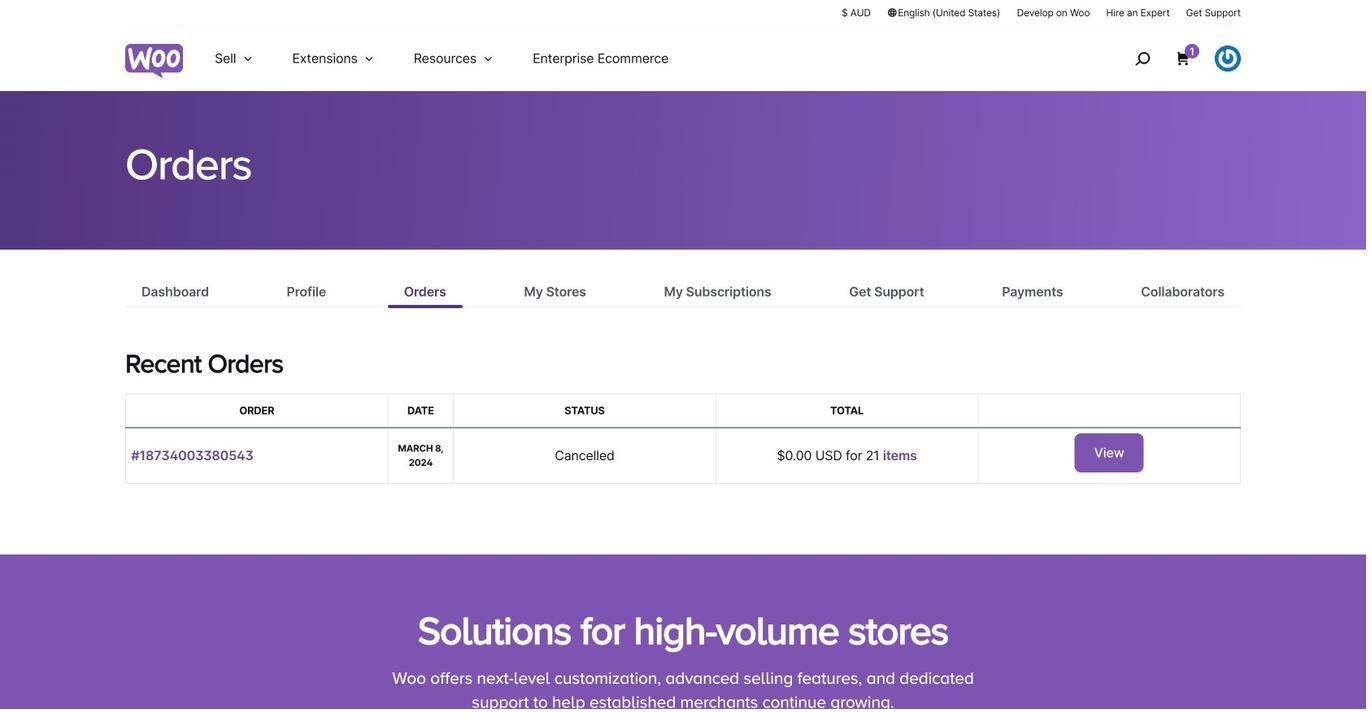 Task type: vqa. For each thing, say whether or not it's contained in the screenshot.
field
no



Task type: describe. For each thing, give the bounding box(es) containing it.
search image
[[1130, 46, 1156, 72]]



Task type: locate. For each thing, give the bounding box(es) containing it.
open account menu image
[[1215, 46, 1241, 72]]

service navigation menu element
[[1100, 32, 1241, 85]]



